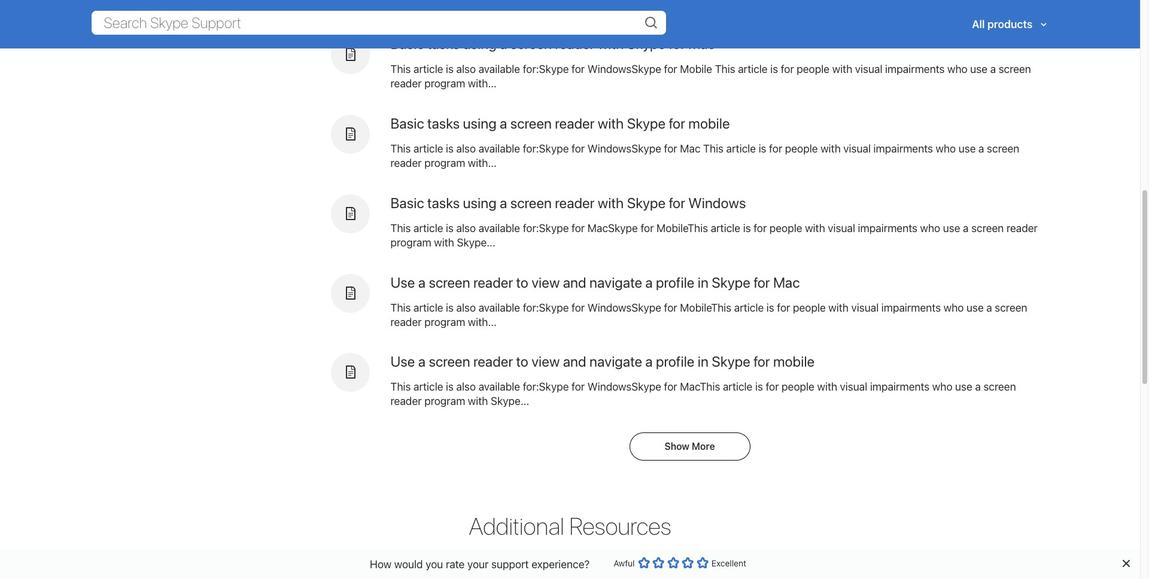Task type: describe. For each thing, give the bounding box(es) containing it.
this for basic tasks using a screen reader with skype for windows
[[391, 222, 411, 235]]

windowsskype for basic tasks using a screen reader with skype for mac
[[588, 63, 662, 75]]

skype for windows
[[627, 194, 666, 211]]

available for basic tasks using a screen reader with skype for mobile
[[479, 142, 520, 155]]

also for basic tasks using a screen reader with skype for mobile
[[457, 142, 476, 155]]

use a screen reader to view and navigate a profile in skype for mobile link
[[391, 354, 815, 370]]

basic tasks using a screen reader with skype for mac link
[[391, 35, 716, 52]]

impairments for basic tasks using a screen reader with skype for windows
[[859, 222, 918, 235]]

program for basic tasks using a screen reader with skype for windows
[[391, 236, 432, 249]]

use inside this article is also available for:skype for windowsskype for mobile this article is for people with visual impairments who use a screen reader program with...
[[971, 63, 988, 75]]

more
[[692, 442, 715, 452]]

this article is also available for:skype for windowsskype for mobile this article is for people with visual impairments who use a screen reader program with...
[[391, 63, 1032, 90]]

visual for use a screen reader to view and navigate a profile in skype for mac
[[852, 302, 879, 314]]

additional resources
[[469, 512, 672, 540]]

also for basic tasks using a screen reader with skype for windows
[[457, 222, 476, 235]]

rate
[[446, 558, 465, 571]]

visual inside this article is also available for:skype for windowsskype for mac this article is for people with visual impairments who use a screen reader program with...
[[844, 142, 871, 155]]

basic for basic tasks using a screen reader with skype for windows
[[391, 194, 424, 211]]

macskype
[[588, 222, 638, 235]]

mac for windowsskype
[[680, 142, 701, 155]]

windows
[[689, 194, 746, 211]]

available for use a screen reader to view and navigate a profile in skype for mac
[[479, 302, 520, 314]]

profile for mac
[[656, 274, 695, 291]]

dismiss the survey image
[[1122, 559, 1131, 569]]

mobilethis for windows
[[657, 222, 709, 235]]

your
[[468, 558, 489, 571]]

skype... for a
[[457, 236, 496, 249]]

show
[[665, 442, 690, 452]]

who for basic tasks using a screen reader with skype for windows
[[921, 222, 941, 235]]

impairments inside this article is also available for:skype for windowsskype for mac this article is for people with visual impairments who use a screen reader program with...
[[874, 142, 934, 155]]

mac for skype
[[689, 35, 716, 52]]

use a screen reader to view and navigate a profile in skype for mac link
[[391, 274, 800, 291]]

reader inside this article is also available for:skype for windowsskype for macthis article is for people with visual impairments who use a screen reader program with skype...
[[391, 395, 422, 408]]

basic tasks using a screen reader with skype for windows link
[[391, 194, 746, 211]]

use for use a screen reader to view and navigate a profile in skype for mobile
[[391, 354, 415, 370]]

use for use a screen reader to view and navigate a profile in skype for mac
[[391, 274, 415, 291]]

this for use a screen reader to view and navigate a profile in skype for mobile
[[391, 381, 411, 394]]

available for basic tasks using a screen reader with skype for mac
[[479, 63, 520, 75]]

program inside this article is also available for:skype for windowsskype for mac this article is for people with visual impairments who use a screen reader program with...
[[425, 157, 465, 169]]

basic for basic tasks using a screen reader with skype for mobile
[[391, 115, 424, 132]]

people for use a screen reader to view and navigate a profile in skype for mac
[[793, 302, 826, 314]]

use inside this article is also available for:skype for windowsskype for mac this article is for people with visual impairments who use a screen reader program with...
[[959, 142, 976, 155]]

reader inside this article is also available for:skype for macskype for mobilethis article is for people with visual impairments who use a screen reader program with skype...
[[1007, 222, 1038, 235]]

profile for mobile
[[656, 354, 695, 370]]

a inside this article is also available for:skype for macskype for mobilethis article is for people with visual impairments who use a screen reader program with skype...
[[964, 222, 969, 235]]

mobilethis for profile
[[680, 302, 732, 314]]

in for mobile
[[698, 354, 709, 370]]

use for use a screen reader to view and navigate a profile in skype for mac
[[967, 302, 984, 314]]

screen inside this article is also available for:skype for windowsskype for mac this article is for people with visual impairments who use a screen reader program with...
[[988, 142, 1020, 155]]

how would you rate your support experience?
[[370, 558, 590, 571]]

screen inside this article is also available for:skype for macskype for mobilethis article is for people with visual impairments who use a screen reader program with skype...
[[972, 222, 1005, 235]]

and for use a screen reader to view and navigate a profile in skype for mac
[[563, 274, 587, 291]]

1 option from the left
[[638, 558, 650, 570]]

people inside this article is also available for:skype for windowsskype for mobile this article is for people with visual impairments who use a screen reader program with...
[[797, 63, 830, 75]]

resources
[[570, 512, 672, 540]]

screen inside this article is also available for:skype for windowsskype for mobile this article is for people with visual impairments who use a screen reader program with...
[[999, 63, 1032, 75]]

screen inside the this article is also available for:skype for windowsskype for mobilethis article is for people with visual impairments who use a screen reader program with...
[[996, 302, 1028, 314]]

available for use a screen reader to view and navigate a profile in skype for mobile
[[479, 381, 520, 394]]

use a screen reader to view and navigate a profile in skype for mac
[[391, 274, 800, 291]]

impairments for use a screen reader to view and navigate a profile in skype for mac
[[882, 302, 942, 314]]

tasks for basic tasks using a screen reader with skype for mac
[[428, 35, 460, 52]]

for:skype for basic tasks using a screen reader with skype for mobile
[[523, 142, 569, 155]]

how would you rate your support experience? list box
[[638, 555, 709, 576]]

show more
[[665, 442, 715, 452]]

to for use a screen reader to view and navigate a profile in skype for mac
[[517, 274, 529, 291]]

windowsskype for basic tasks using a screen reader with skype for mobile
[[588, 142, 662, 155]]

skype for mac
[[627, 35, 666, 52]]

how
[[370, 558, 392, 571]]

visual inside this article is also available for:skype for windowsskype for mobile this article is for people with visual impairments who use a screen reader program with...
[[856, 63, 883, 75]]

basic tasks using a screen reader with skype for mac
[[391, 35, 716, 52]]

with inside this article is also available for:skype for windowsskype for mobile this article is for people with visual impairments who use a screen reader program with...
[[833, 63, 853, 75]]

1 vertical spatial mobile
[[774, 354, 815, 370]]

this article is also available for:skype for windowsskype for mac this article is for people with visual impairments who use a screen reader program with...
[[391, 142, 1020, 169]]



Task type: locate. For each thing, give the bounding box(es) containing it.
with inside the this article is also available for:skype for windowsskype for mobilethis article is for people with visual impairments who use a screen reader program with...
[[829, 302, 849, 314]]

windowsskype
[[588, 63, 662, 75], [588, 142, 662, 155], [588, 302, 662, 314], [588, 381, 662, 394]]

in for mac
[[698, 274, 709, 291]]

with... inside this article is also available for:skype for windowsskype for mobile this article is for people with visual impairments who use a screen reader program with...
[[468, 77, 497, 90]]

visual
[[856, 63, 883, 75], [844, 142, 871, 155], [828, 222, 856, 235], [852, 302, 879, 314], [841, 381, 868, 394]]

program inside this article is also available for:skype for windowsskype for mobile this article is for people with visual impairments who use a screen reader program with...
[[425, 77, 465, 90]]

Search Skype Support text field
[[91, 11, 666, 35]]

who inside the this article is also available for:skype for windowsskype for mobilethis article is for people with visual impairments who use a screen reader program with...
[[944, 302, 964, 314]]

this for use a screen reader to view and navigate a profile in skype for mac
[[391, 302, 411, 314]]

1 and from the top
[[563, 274, 587, 291]]

available for basic tasks using a screen reader with skype for windows
[[479, 222, 520, 235]]

people for basic tasks using a screen reader with skype for windows
[[770, 222, 803, 235]]

skype... for reader
[[491, 395, 530, 408]]

4 windowsskype from the top
[[588, 381, 662, 394]]

use
[[971, 63, 988, 75], [959, 142, 976, 155], [944, 222, 961, 235], [967, 302, 984, 314], [956, 381, 973, 394]]

3 option from the left
[[668, 558, 680, 570]]

for:skype inside this article is also available for:skype for windowsskype for mobile this article is for people with visual impairments who use a screen reader program with...
[[523, 63, 569, 75]]

with... for basic tasks using a screen reader with skype for mac
[[468, 77, 497, 90]]

impairments inside this article is also available for:skype for windowsskype for mobile this article is for people with visual impairments who use a screen reader program with...
[[886, 63, 945, 75]]

use inside the this article is also available for:skype for windowsskype for mobilethis article is for people with visual impairments who use a screen reader program with...
[[967, 302, 984, 314]]

1 vertical spatial mac
[[680, 142, 701, 155]]

profile up macthis
[[656, 354, 695, 370]]

4 also from the top
[[457, 302, 476, 314]]

1 vertical spatial to
[[517, 354, 529, 370]]

reader inside this article is also available for:skype for windowsskype for mobile this article is for people with visual impairments who use a screen reader program with...
[[391, 77, 422, 90]]

0 vertical spatial navigate
[[590, 274, 643, 291]]

for:skype
[[523, 63, 569, 75], [523, 142, 569, 155], [523, 222, 569, 235], [523, 302, 569, 314], [523, 381, 569, 394]]

skype for mobile
[[627, 115, 666, 132]]

1 use from the top
[[391, 274, 415, 291]]

2 and from the top
[[563, 354, 587, 370]]

a inside this article is also available for:skype for windowsskype for macthis article is for people with visual impairments who use a screen reader program with skype...
[[976, 381, 981, 394]]

for
[[669, 35, 686, 52], [572, 63, 585, 75], [664, 63, 678, 75], [781, 63, 795, 75], [669, 115, 686, 132], [572, 142, 585, 155], [664, 142, 678, 155], [770, 142, 783, 155], [669, 194, 686, 211], [572, 222, 585, 235], [641, 222, 654, 235], [754, 222, 767, 235], [754, 274, 770, 291], [572, 302, 585, 314], [664, 302, 678, 314], [778, 302, 791, 314], [754, 354, 770, 370], [572, 381, 585, 394], [664, 381, 678, 394], [766, 381, 779, 394]]

0 vertical spatial mobile
[[689, 115, 730, 132]]

basic tasks using a screen reader with skype for mobile
[[391, 115, 730, 132]]

2 vertical spatial tasks
[[428, 194, 460, 211]]

5 option from the left
[[697, 558, 709, 570]]

tasks
[[428, 35, 460, 52], [428, 115, 460, 132], [428, 194, 460, 211]]

impairments inside this article is also available for:skype for macskype for mobilethis article is for people with visual impairments who use a screen reader program with skype...
[[859, 222, 918, 235]]

impairments inside the this article is also available for:skype for windowsskype for mobilethis article is for people with visual impairments who use a screen reader program with...
[[882, 302, 942, 314]]

2 use from the top
[[391, 354, 415, 370]]

3 tasks from the top
[[428, 194, 460, 211]]

with... for basic tasks using a screen reader with skype for mobile
[[468, 157, 497, 169]]

1 also from the top
[[457, 63, 476, 75]]

impairments
[[886, 63, 945, 75], [874, 142, 934, 155], [859, 222, 918, 235], [882, 302, 942, 314], [871, 381, 930, 394]]

3 using from the top
[[463, 194, 497, 211]]

screen
[[511, 35, 552, 52], [999, 63, 1032, 75], [511, 115, 552, 132], [988, 142, 1020, 155], [511, 194, 552, 211], [972, 222, 1005, 235], [429, 274, 471, 291], [996, 302, 1028, 314], [429, 354, 471, 370], [984, 381, 1017, 394]]

1 available from the top
[[479, 63, 520, 75]]

additional
[[469, 512, 565, 540]]

2 for:skype from the top
[[523, 142, 569, 155]]

using for basic tasks using a screen reader with skype for windows
[[463, 194, 497, 211]]

a inside this article is also available for:skype for windowsskype for mac this article is for people with visual impairments who use a screen reader program with...
[[979, 142, 985, 155]]

experience?
[[532, 558, 590, 571]]

1 tasks from the top
[[428, 35, 460, 52]]

1 windowsskype from the top
[[588, 63, 662, 75]]

mac
[[689, 35, 716, 52], [680, 142, 701, 155], [774, 274, 800, 291]]

3 windowsskype from the top
[[588, 302, 662, 314]]

2 profile from the top
[[656, 354, 695, 370]]

who inside this article is also available for:skype for windowsskype for mobile this article is for people with visual impairments who use a screen reader program with...
[[948, 63, 968, 75]]

0 vertical spatial mobilethis
[[657, 222, 709, 235]]

mobile
[[689, 115, 730, 132], [774, 354, 815, 370]]

visual inside this article is also available for:skype for windowsskype for macthis article is for people with visual impairments who use a screen reader program with skype...
[[841, 381, 868, 394]]

with
[[598, 35, 624, 52], [833, 63, 853, 75], [598, 115, 624, 132], [821, 142, 841, 155], [598, 194, 624, 211], [806, 222, 826, 235], [434, 236, 454, 249], [829, 302, 849, 314], [818, 381, 838, 394], [468, 395, 488, 408]]

program for use a screen reader to view and navigate a profile in skype for mac
[[425, 316, 465, 328]]

1 vertical spatial tasks
[[428, 115, 460, 132]]

with inside this article is also available for:skype for windowsskype for mac this article is for people with visual impairments who use a screen reader program with...
[[821, 142, 841, 155]]

available inside this article is also available for:skype for windowsskype for mobile this article is for people with visual impairments who use a screen reader program with...
[[479, 63, 520, 75]]

who for use a screen reader to view and navigate a profile in skype for mac
[[944, 302, 964, 314]]

windowsskype inside this article is also available for:skype for windowsskype for macthis article is for people with visual impairments who use a screen reader program with skype...
[[588, 381, 662, 394]]

2 navigate from the top
[[590, 354, 643, 370]]

this inside this article is also available for:skype for windowsskype for macthis article is for people with visual impairments who use a screen reader program with skype...
[[391, 381, 411, 394]]

0 vertical spatial mac
[[689, 35, 716, 52]]

0 vertical spatial profile
[[656, 274, 695, 291]]

also for basic tasks using a screen reader with skype for mac
[[457, 63, 476, 75]]

people inside the this article is also available for:skype for windowsskype for mobilethis article is for people with visual impairments who use a screen reader program with...
[[793, 302, 826, 314]]

1 using from the top
[[463, 35, 497, 52]]

use
[[391, 274, 415, 291], [391, 354, 415, 370]]

mobilethis inside this article is also available for:skype for macskype for mobilethis article is for people with visual impairments who use a screen reader program with skype...
[[657, 222, 709, 235]]

available
[[479, 63, 520, 75], [479, 142, 520, 155], [479, 222, 520, 235], [479, 302, 520, 314], [479, 381, 520, 394]]

you
[[426, 558, 443, 571]]

0 vertical spatial in
[[698, 274, 709, 291]]

this inside the this article is also available for:skype for windowsskype for mobilethis article is for people with visual impairments who use a screen reader program with...
[[391, 302, 411, 314]]

for:skype for basic tasks using a screen reader with skype for mac
[[523, 63, 569, 75]]

also inside this article is also available for:skype for macskype for mobilethis article is for people with visual impairments who use a screen reader program with skype...
[[457, 222, 476, 235]]

3 basic from the top
[[391, 194, 424, 211]]

1 basic from the top
[[391, 35, 424, 52]]

support
[[492, 558, 529, 571]]

in up macthis
[[698, 354, 709, 370]]

1 vertical spatial view
[[532, 354, 560, 370]]

this article is also available for:skype for windowsskype for mobilethis article is for people with visual impairments who use a screen reader program with...
[[391, 302, 1028, 328]]

with... inside this article is also available for:skype for windowsskype for mac this article is for people with visual impairments who use a screen reader program with...
[[468, 157, 497, 169]]

available inside this article is also available for:skype for macskype for mobilethis article is for people with visual impairments who use a screen reader program with skype...
[[479, 222, 520, 235]]

who
[[948, 63, 968, 75], [936, 142, 957, 155], [921, 222, 941, 235], [944, 302, 964, 314], [933, 381, 953, 394]]

also inside this article is also available for:skype for windowsskype for mobile this article is for people with visual impairments who use a screen reader program with...
[[457, 63, 476, 75]]

2 to from the top
[[517, 354, 529, 370]]

for:skype inside the this article is also available for:skype for windowsskype for mobilethis article is for people with visual impairments who use a screen reader program with...
[[523, 302, 569, 314]]

windowsskype for use a screen reader to view and navigate a profile in skype for mac
[[588, 302, 662, 314]]

use a screen reader to view and navigate a profile in skype for mobile
[[391, 354, 815, 370]]

for:skype inside this article is also available for:skype for windowsskype for macthis article is for people with visual impairments who use a screen reader program with skype...
[[523, 381, 569, 394]]

use inside this article is also available for:skype for windowsskype for macthis article is for people with visual impairments who use a screen reader program with skype...
[[956, 381, 973, 394]]

also inside this article is also available for:skype for windowsskype for mac this article is for people with visual impairments who use a screen reader program with...
[[457, 142, 476, 155]]

skype
[[627, 35, 666, 52], [627, 115, 666, 132], [627, 194, 666, 211], [712, 274, 751, 291], [712, 354, 751, 370]]

program for use a screen reader to view and navigate a profile in skype for mobile
[[425, 395, 465, 408]]

reader inside this article is also available for:skype for windowsskype for mac this article is for people with visual impairments who use a screen reader program with...
[[391, 157, 422, 169]]

skype... inside this article is also available for:skype for macskype for mobilethis article is for people with visual impairments who use a screen reader program with skype...
[[457, 236, 496, 249]]

1 for:skype from the top
[[523, 63, 569, 75]]

5 for:skype from the top
[[523, 381, 569, 394]]

mac inside this article is also available for:skype for windowsskype for mac this article is for people with visual impairments who use a screen reader program with...
[[680, 142, 701, 155]]

4 option from the left
[[682, 558, 694, 570]]

2 with... from the top
[[468, 157, 497, 169]]

program
[[425, 77, 465, 90], [425, 157, 465, 169], [391, 236, 432, 249], [425, 316, 465, 328], [425, 395, 465, 408]]

a
[[500, 35, 507, 52], [991, 63, 997, 75], [500, 115, 507, 132], [979, 142, 985, 155], [500, 194, 507, 211], [964, 222, 969, 235], [418, 274, 426, 291], [646, 274, 653, 291], [987, 302, 993, 314], [418, 354, 426, 370], [646, 354, 653, 370], [976, 381, 981, 394]]

awful
[[614, 559, 635, 569]]

1 vertical spatial mobilethis
[[680, 302, 732, 314]]

use for basic tasks using a screen reader with skype for windows
[[944, 222, 961, 235]]

tasks for basic tasks using a screen reader with skype for windows
[[428, 194, 460, 211]]

0 vertical spatial with...
[[468, 77, 497, 90]]

1 vertical spatial with...
[[468, 157, 497, 169]]

who for use a screen reader to view and navigate a profile in skype for mobile
[[933, 381, 953, 394]]

visual inside this article is also available for:skype for macskype for mobilethis article is for people with visual impairments who use a screen reader program with skype...
[[828, 222, 856, 235]]

macthis
[[680, 381, 721, 394]]

windowsskype inside the this article is also available for:skype for windowsskype for mobilethis article is for people with visual impairments who use a screen reader program with...
[[588, 302, 662, 314]]

this
[[391, 63, 411, 75], [715, 63, 736, 75], [391, 142, 411, 155], [704, 142, 724, 155], [391, 222, 411, 235], [391, 302, 411, 314], [391, 381, 411, 394]]

people inside this article is also available for:skype for windowsskype for mac this article is for people with visual impairments who use a screen reader program with...
[[786, 142, 818, 155]]

navigate
[[590, 274, 643, 291], [590, 354, 643, 370]]

profile
[[656, 274, 695, 291], [656, 354, 695, 370]]

use for use a screen reader to view and navigate a profile in skype for mobile
[[956, 381, 973, 394]]

0 vertical spatial and
[[563, 274, 587, 291]]

is
[[446, 63, 454, 75], [771, 63, 779, 75], [446, 142, 454, 155], [759, 142, 767, 155], [446, 222, 454, 235], [744, 222, 751, 235], [446, 302, 454, 314], [767, 302, 775, 314], [446, 381, 454, 394], [756, 381, 763, 394]]

0 horizontal spatial mobile
[[689, 115, 730, 132]]

also for use a screen reader to view and navigate a profile in skype for mobile
[[457, 381, 476, 394]]

2 windowsskype from the top
[[588, 142, 662, 155]]

0 vertical spatial tasks
[[428, 35, 460, 52]]

excellent
[[712, 559, 747, 569]]

3 available from the top
[[479, 222, 520, 235]]

basic
[[391, 35, 424, 52], [391, 115, 424, 132], [391, 194, 424, 211]]

4 available from the top
[[479, 302, 520, 314]]

and for use a screen reader to view and navigate a profile in skype for mobile
[[563, 354, 587, 370]]

1 vertical spatial basic
[[391, 115, 424, 132]]

1 to from the top
[[517, 274, 529, 291]]

3 for:skype from the top
[[523, 222, 569, 235]]

use inside this article is also available for:skype for macskype for mobilethis article is for people with visual impairments who use a screen reader program with skype...
[[944, 222, 961, 235]]

show more button
[[630, 433, 751, 461]]

impairments inside this article is also available for:skype for windowsskype for macthis article is for people with visual impairments who use a screen reader program with skype...
[[871, 381, 930, 394]]

in
[[698, 274, 709, 291], [698, 354, 709, 370]]

1 vertical spatial use
[[391, 354, 415, 370]]

2 tasks from the top
[[428, 115, 460, 132]]

1 vertical spatial using
[[463, 115, 497, 132]]

2 in from the top
[[698, 354, 709, 370]]

1 in from the top
[[698, 274, 709, 291]]

people
[[797, 63, 830, 75], [786, 142, 818, 155], [770, 222, 803, 235], [793, 302, 826, 314], [782, 381, 815, 394]]

for:skype for use a screen reader to view and navigate a profile in skype for mac
[[523, 302, 569, 314]]

a inside this article is also available for:skype for windowsskype for mobile this article is for people with visual impairments who use a screen reader program with...
[[991, 63, 997, 75]]

mobilethis
[[657, 222, 709, 235], [680, 302, 732, 314]]

0 vertical spatial basic
[[391, 35, 424, 52]]

available inside this article is also available for:skype for windowsskype for mac this article is for people with visual impairments who use a screen reader program with...
[[479, 142, 520, 155]]

5 also from the top
[[457, 381, 476, 394]]

1 vertical spatial in
[[698, 354, 709, 370]]

using for basic tasks using a screen reader with skype for mobile
[[463, 115, 497, 132]]

people inside this article is also available for:skype for macskype for mobilethis article is for people with visual impairments who use a screen reader program with skype...
[[770, 222, 803, 235]]

article
[[414, 63, 443, 75], [738, 63, 768, 75], [414, 142, 443, 155], [727, 142, 756, 155], [414, 222, 443, 235], [711, 222, 741, 235], [414, 302, 443, 314], [735, 302, 764, 314], [414, 381, 443, 394], [723, 381, 753, 394]]

2 view from the top
[[532, 354, 560, 370]]

people for use a screen reader to view and navigate a profile in skype for mobile
[[782, 381, 815, 394]]

also for use a screen reader to view and navigate a profile in skype for mac
[[457, 302, 476, 314]]

0 vertical spatial view
[[532, 274, 560, 291]]

using for basic tasks using a screen reader with skype for mac
[[463, 35, 497, 52]]

2 using from the top
[[463, 115, 497, 132]]

2 vertical spatial basic
[[391, 194, 424, 211]]

to for use a screen reader to view and navigate a profile in skype for mobile
[[517, 354, 529, 370]]

program inside this article is also available for:skype for windowsskype for macthis article is for people with visual impairments who use a screen reader program with skype...
[[425, 395, 465, 408]]

who inside this article is also available for:skype for windowsskype for macthis article is for people with visual impairments who use a screen reader program with skype...
[[933, 381, 953, 394]]

0 vertical spatial to
[[517, 274, 529, 291]]

basic tasks using a screen reader with skype for mobile link
[[391, 115, 730, 132]]

tasks for basic tasks using a screen reader with skype for mobile
[[428, 115, 460, 132]]

also inside this article is also available for:skype for windowsskype for macthis article is for people with visual impairments who use a screen reader program with skype...
[[457, 381, 476, 394]]

this article is also available for:skype for macskype for mobilethis article is for people with visual impairments who use a screen reader program with skype...
[[391, 222, 1038, 249]]

5 available from the top
[[479, 381, 520, 394]]

available inside the this article is also available for:skype for windowsskype for mobilethis article is for people with visual impairments who use a screen reader program with...
[[479, 302, 520, 314]]

visual for basic tasks using a screen reader with skype for windows
[[828, 222, 856, 235]]

windowsskype inside this article is also available for:skype for windowsskype for mobile this article is for people with visual impairments who use a screen reader program with...
[[588, 63, 662, 75]]

0 vertical spatial use
[[391, 274, 415, 291]]

impairments for use a screen reader to view and navigate a profile in skype for mobile
[[871, 381, 930, 394]]

option
[[638, 558, 650, 570], [653, 558, 665, 570], [668, 558, 680, 570], [682, 558, 694, 570], [697, 558, 709, 570]]

program inside the this article is also available for:skype for windowsskype for mobilethis article is for people with visual impairments who use a screen reader program with...
[[425, 316, 465, 328]]

3 with... from the top
[[468, 316, 497, 328]]

and
[[563, 274, 587, 291], [563, 354, 587, 370]]

reader inside the this article is also available for:skype for windowsskype for mobilethis article is for people with visual impairments who use a screen reader program with...
[[391, 316, 422, 328]]

1 vertical spatial and
[[563, 354, 587, 370]]

this for basic tasks using a screen reader with skype for mac
[[391, 63, 411, 75]]

visual inside the this article is also available for:skype for windowsskype for mobilethis article is for people with visual impairments who use a screen reader program with...
[[852, 302, 879, 314]]

program inside this article is also available for:skype for macskype for mobilethis article is for people with visual impairments who use a screen reader program with skype...
[[391, 236, 432, 249]]

1 horizontal spatial mobile
[[774, 354, 815, 370]]

reader
[[555, 35, 595, 52], [391, 77, 422, 90], [555, 115, 595, 132], [391, 157, 422, 169], [555, 194, 595, 211], [1007, 222, 1038, 235], [474, 274, 513, 291], [391, 316, 422, 328], [474, 354, 513, 370], [391, 395, 422, 408]]

who inside this article is also available for:skype for windowsskype for mac this article is for people with visual impairments who use a screen reader program with...
[[936, 142, 957, 155]]

2 option from the left
[[653, 558, 665, 570]]

basic for basic tasks using a screen reader with skype for mac
[[391, 35, 424, 52]]

this inside this article is also available for:skype for macskype for mobilethis article is for people with visual impairments who use a screen reader program with skype...
[[391, 222, 411, 235]]

view
[[532, 274, 560, 291], [532, 354, 560, 370]]

a inside the this article is also available for:skype for windowsskype for mobilethis article is for people with visual impairments who use a screen reader program with...
[[987, 302, 993, 314]]

1 navigate from the top
[[590, 274, 643, 291]]

0 vertical spatial skype...
[[457, 236, 496, 249]]

also inside the this article is also available for:skype for windowsskype for mobilethis article is for people with visual impairments who use a screen reader program with...
[[457, 302, 476, 314]]

2 also from the top
[[457, 142, 476, 155]]

windowsskype for use a screen reader to view and navigate a profile in skype for mobile
[[588, 381, 662, 394]]

navigate for mobile
[[590, 354, 643, 370]]

2 vertical spatial with...
[[468, 316, 497, 328]]

basic tasks using a screen reader with skype for windows
[[391, 194, 746, 211]]

skype... inside this article is also available for:skype for windowsskype for macthis article is for people with visual impairments who use a screen reader program with skype...
[[491, 395, 530, 408]]

view for use a screen reader to view and navigate a profile in skype for mobile
[[532, 354, 560, 370]]

2 vertical spatial mac
[[774, 274, 800, 291]]

2 vertical spatial using
[[463, 194, 497, 211]]

for:skype for basic tasks using a screen reader with skype for windows
[[523, 222, 569, 235]]

3 also from the top
[[457, 222, 476, 235]]

2 basic from the top
[[391, 115, 424, 132]]

who inside this article is also available for:skype for macskype for mobilethis article is for people with visual impairments who use a screen reader program with skype...
[[921, 222, 941, 235]]

to
[[517, 274, 529, 291], [517, 354, 529, 370]]

1 view from the top
[[532, 274, 560, 291]]

would
[[395, 558, 423, 571]]

with... inside the this article is also available for:skype for windowsskype for mobilethis article is for people with visual impairments who use a screen reader program with...
[[468, 316, 497, 328]]

1 vertical spatial skype...
[[491, 395, 530, 408]]

using
[[463, 35, 497, 52], [463, 115, 497, 132], [463, 194, 497, 211]]

also
[[457, 63, 476, 75], [457, 142, 476, 155], [457, 222, 476, 235], [457, 302, 476, 314], [457, 381, 476, 394]]

skype...
[[457, 236, 496, 249], [491, 395, 530, 408]]

1 vertical spatial profile
[[656, 354, 695, 370]]

4 for:skype from the top
[[523, 302, 569, 314]]

1 vertical spatial navigate
[[590, 354, 643, 370]]

2 available from the top
[[479, 142, 520, 155]]

for:skype for use a screen reader to view and navigate a profile in skype for mobile
[[523, 381, 569, 394]]

view for use a screen reader to view and navigate a profile in skype for mac
[[532, 274, 560, 291]]

mobile
[[680, 63, 713, 75]]

visual for use a screen reader to view and navigate a profile in skype for mobile
[[841, 381, 868, 394]]

navigate for mac
[[590, 274, 643, 291]]

screen inside this article is also available for:skype for windowsskype for macthis article is for people with visual impairments who use a screen reader program with skype...
[[984, 381, 1017, 394]]

available inside this article is also available for:skype for windowsskype for macthis article is for people with visual impairments who use a screen reader program with skype...
[[479, 381, 520, 394]]

for:skype inside this article is also available for:skype for macskype for mobilethis article is for people with visual impairments who use a screen reader program with skype...
[[523, 222, 569, 235]]

mobilethis inside the this article is also available for:skype for windowsskype for mobilethis article is for people with visual impairments who use a screen reader program with...
[[680, 302, 732, 314]]

people inside this article is also available for:skype for windowsskype for macthis article is for people with visual impairments who use a screen reader program with skype...
[[782, 381, 815, 394]]

with...
[[468, 77, 497, 90], [468, 157, 497, 169], [468, 316, 497, 328]]

0 vertical spatial using
[[463, 35, 497, 52]]

profile up the this article is also available for:skype for windowsskype for mobilethis article is for people with visual impairments who use a screen reader program with...
[[656, 274, 695, 291]]

this article is also available for:skype for windowsskype for macthis article is for people with visual impairments who use a screen reader program with skype...
[[391, 381, 1017, 408]]

1 profile from the top
[[656, 274, 695, 291]]

1 with... from the top
[[468, 77, 497, 90]]

windowsskype inside this article is also available for:skype for windowsskype for mac this article is for people with visual impairments who use a screen reader program with...
[[588, 142, 662, 155]]

this for basic tasks using a screen reader with skype for mobile
[[391, 142, 411, 155]]

in up the this article is also available for:skype for windowsskype for mobilethis article is for people with visual impairments who use a screen reader program with...
[[698, 274, 709, 291]]

for:skype inside this article is also available for:skype for windowsskype for mac this article is for people with visual impairments who use a screen reader program with...
[[523, 142, 569, 155]]



Task type: vqa. For each thing, say whether or not it's contained in the screenshot.
AUTOMATICALLY
no



